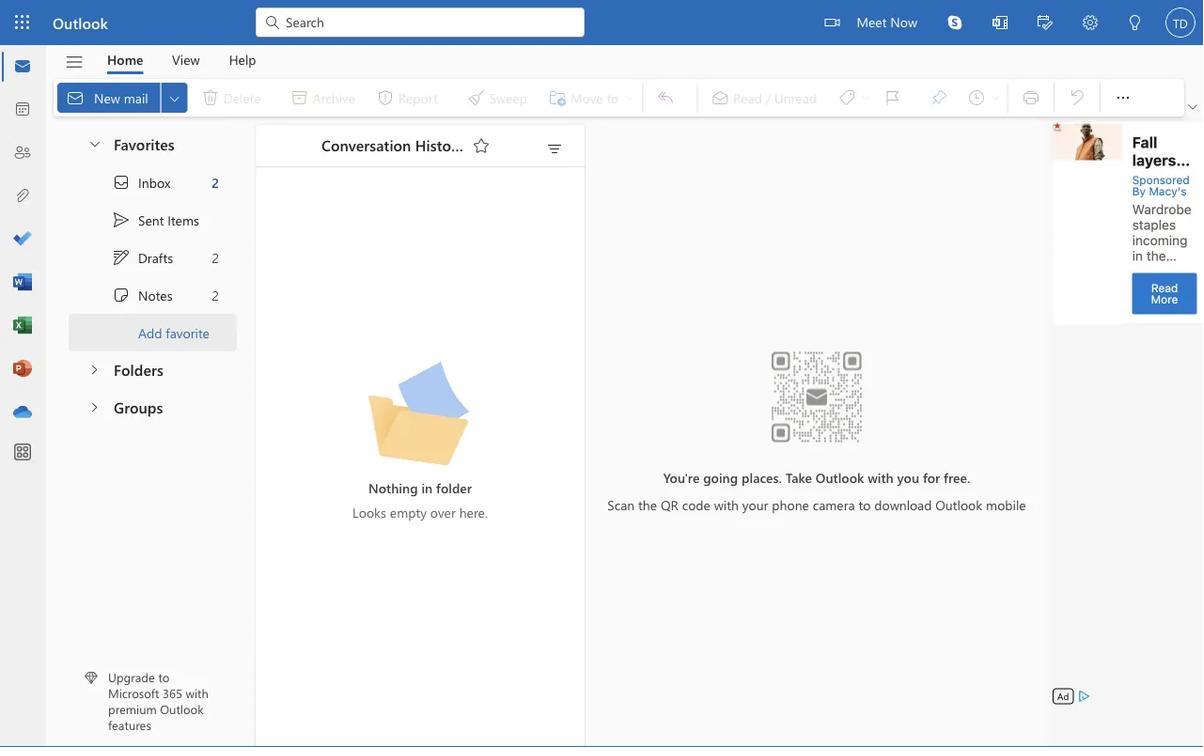 Task type: describe. For each thing, give the bounding box(es) containing it.

[[825, 15, 840, 30]]

items
[[168, 211, 199, 229]]

upgrade
[[108, 669, 155, 686]]

outlook inside upgrade to microsoft 365 with premium outlook features
[[160, 701, 204, 718]]

 button
[[161, 83, 188, 113]]

 drafts
[[112, 248, 173, 267]]

view button
[[158, 45, 214, 74]]

 button
[[1105, 79, 1142, 117]]

to do image
[[13, 230, 32, 249]]

scan
[[608, 496, 635, 513]]

folders
[[114, 359, 163, 379]]

upgrade to microsoft 365 with premium outlook features
[[108, 669, 209, 733]]

now
[[891, 13, 918, 30]]

powerpoint image
[[13, 360, 32, 379]]


[[1114, 88, 1133, 107]]

 button
[[1185, 98, 1202, 117]]

the
[[638, 496, 657, 513]]

 notes
[[112, 286, 173, 305]]

 search field
[[256, 0, 585, 42]]

drafts
[[138, 249, 173, 266]]

 button
[[978, 0, 1023, 47]]

view
[[172, 51, 200, 68]]

tags group
[[702, 79, 1004, 117]]

places.
[[742, 469, 782, 486]]


[[112, 211, 131, 229]]

 button
[[466, 131, 496, 161]]


[[472, 136, 491, 155]]

2 for 
[[212, 287, 219, 304]]

empty
[[390, 504, 427, 521]]

 button for folders
[[77, 352, 111, 386]]

 button for groups
[[77, 389, 111, 424]]

you're
[[664, 469, 700, 486]]


[[948, 15, 963, 30]]


[[1128, 15, 1143, 30]]

help
[[229, 51, 256, 68]]

 tree item
[[69, 276, 237, 314]]


[[66, 88, 85, 107]]

in
[[422, 480, 433, 497]]

 sent items
[[112, 211, 199, 229]]

2 for 
[[212, 174, 219, 191]]

application containing outlook
[[0, 0, 1203, 747]]

td image
[[1166, 8, 1196, 38]]

sent
[[138, 211, 164, 229]]

 button
[[540, 135, 570, 162]]

meet now
[[857, 13, 918, 30]]

conversation history heading
[[297, 125, 496, 166]]

outlook banner
[[0, 0, 1203, 47]]

people image
[[13, 144, 32, 163]]

 for groups
[[87, 400, 102, 415]]

2 for 
[[212, 249, 219, 266]]

code
[[682, 496, 711, 513]]

folders tree item
[[69, 352, 237, 389]]

new
[[94, 89, 120, 106]]

mobile
[[986, 496, 1026, 513]]

onedrive image
[[13, 403, 32, 422]]

 new mail
[[66, 88, 148, 107]]

word image
[[13, 274, 32, 292]]

to inside upgrade to microsoft 365 with premium outlook features
[[158, 669, 170, 686]]

microsoft
[[108, 685, 159, 702]]

inbox
[[138, 174, 171, 191]]

for
[[923, 469, 940, 486]]

move & delete group
[[57, 79, 639, 117]]

 button
[[55, 46, 93, 78]]

going
[[703, 469, 738, 486]]

files image
[[13, 187, 32, 206]]


[[112, 173, 131, 192]]

nothing
[[369, 480, 418, 497]]

looks
[[353, 504, 386, 521]]

calendar image
[[13, 101, 32, 119]]

ad
[[1058, 690, 1069, 703]]

outlook link
[[53, 0, 108, 45]]

Search for email, meetings, files and more. field
[[284, 12, 574, 31]]

download
[[875, 496, 932, 513]]

nothing in folder looks empty over here.
[[353, 480, 488, 521]]

 tree item
[[69, 239, 237, 276]]



Task type: locate. For each thing, give the bounding box(es) containing it.
 button inside "folders" tree item
[[77, 352, 111, 386]]

conversation history 
[[322, 135, 491, 155]]

add favorite tree item
[[69, 314, 237, 352]]

excel image
[[13, 317, 32, 336]]


[[1038, 15, 1053, 30]]

here.
[[459, 504, 488, 521]]

 right the mail
[[167, 90, 182, 106]]

application
[[0, 0, 1203, 747]]

0 vertical spatial 2
[[212, 174, 219, 191]]

 inside "folders" tree item
[[87, 362, 102, 378]]

 for folders
[[87, 362, 102, 378]]

with inside upgrade to microsoft 365 with premium outlook features
[[186, 685, 209, 702]]

you
[[897, 469, 920, 486]]

 left groups
[[87, 400, 102, 415]]

0 vertical spatial to
[[859, 496, 871, 513]]


[[993, 15, 1008, 30]]

mail
[[124, 89, 148, 106]]

3 2 from the top
[[212, 287, 219, 304]]

to right camera
[[859, 496, 871, 513]]

 left folders in the left of the page
[[87, 362, 102, 378]]

outlook inside banner
[[53, 12, 108, 32]]

1 vertical spatial  button
[[77, 352, 111, 386]]

premium features image
[[85, 672, 98, 685]]

favorites
[[114, 133, 174, 153]]

free.
[[944, 469, 971, 486]]

notes
[[138, 287, 173, 304]]

to
[[859, 496, 871, 513], [158, 669, 170, 686]]

set your advertising preferences image
[[1077, 689, 1092, 704]]

2 right notes
[[212, 287, 219, 304]]

you're going places. take outlook with you for free. scan the qr code with your phone camera to download outlook mobile
[[608, 469, 1026, 513]]

2 inside  tree item
[[212, 249, 219, 266]]

 button
[[78, 126, 110, 161], [77, 352, 111, 386], [77, 389, 111, 424]]

mail image
[[13, 57, 32, 76]]

2 inside  tree item
[[212, 174, 219, 191]]

 tree item
[[69, 164, 237, 201]]

to inside you're going places. take outlook with you for free. scan the qr code with your phone camera to download outlook mobile
[[859, 496, 871, 513]]

 button left folders in the left of the page
[[77, 352, 111, 386]]

folder
[[436, 480, 472, 497]]

 button left groups
[[77, 389, 111, 424]]

phone
[[772, 496, 809, 513]]

outlook right premium
[[160, 701, 204, 718]]

 button
[[1068, 0, 1113, 47]]

with
[[868, 469, 894, 486], [714, 496, 739, 513], [186, 685, 209, 702]]

 button for favorites
[[78, 126, 110, 161]]

 button inside favorites tree item
[[78, 126, 110, 161]]

groups tree item
[[69, 389, 237, 427]]

2 inside  tree item
[[212, 287, 219, 304]]

 inside groups tree item
[[87, 400, 102, 415]]

 button
[[1023, 0, 1068, 47]]

conversation
[[322, 135, 411, 155]]

camera
[[813, 496, 855, 513]]

home
[[107, 51, 143, 68]]

tab list
[[93, 45, 271, 74]]

with right 365
[[186, 685, 209, 702]]

 button inside groups tree item
[[77, 389, 111, 424]]

 down ' new mail'
[[87, 136, 102, 151]]

2 horizontal spatial with
[[868, 469, 894, 486]]

 button
[[1113, 0, 1158, 47]]

outlook
[[53, 12, 108, 32], [816, 469, 864, 486], [936, 496, 983, 513], [160, 701, 204, 718]]

2 vertical spatial with
[[186, 685, 209, 702]]

left-rail-appbar navigation
[[4, 45, 41, 434]]

outlook up 
[[53, 12, 108, 32]]

outlook up camera
[[816, 469, 864, 486]]

message list section
[[256, 120, 585, 747]]

your
[[743, 496, 769, 513]]

meet
[[857, 13, 887, 30]]

2 vertical spatial 2
[[212, 287, 219, 304]]

 tree item
[[69, 201, 237, 239]]

1 horizontal spatial to
[[859, 496, 871, 513]]

tab list containing home
[[93, 45, 271, 74]]

outlook down free.
[[936, 496, 983, 513]]

1 vertical spatial 2
[[212, 249, 219, 266]]

more apps image
[[13, 444, 32, 463]]

2
[[212, 174, 219, 191], [212, 249, 219, 266], [212, 287, 219, 304]]


[[167, 90, 182, 106], [87, 136, 102, 151], [87, 362, 102, 378], [87, 400, 102, 415]]


[[1188, 102, 1198, 112]]

 inbox
[[112, 173, 171, 192]]

1 2 from the top
[[212, 174, 219, 191]]

groups
[[114, 397, 163, 417]]


[[64, 52, 84, 72]]

1 horizontal spatial with
[[714, 496, 739, 513]]


[[112, 248, 131, 267]]

over
[[430, 504, 456, 521]]

2 right inbox
[[212, 174, 219, 191]]

add
[[138, 324, 162, 342]]

premium
[[108, 701, 157, 718]]

0 horizontal spatial with
[[186, 685, 209, 702]]


[[112, 286, 131, 305]]

1 vertical spatial to
[[158, 669, 170, 686]]

favorites tree
[[69, 118, 237, 352]]

0 vertical spatial  button
[[78, 126, 110, 161]]

0 horizontal spatial to
[[158, 669, 170, 686]]

help button
[[215, 45, 270, 74]]


[[263, 13, 282, 32]]

 for favorites
[[87, 136, 102, 151]]

2 right drafts
[[212, 249, 219, 266]]

2 2 from the top
[[212, 249, 219, 266]]

1 vertical spatial with
[[714, 496, 739, 513]]

 button
[[933, 0, 978, 45]]

 inside favorites tree item
[[87, 136, 102, 151]]

365
[[163, 685, 182, 702]]

add favorite
[[138, 324, 210, 342]]


[[545, 140, 564, 159]]

features
[[108, 717, 151, 733]]

favorite
[[166, 324, 210, 342]]

history
[[415, 135, 465, 155]]

0 vertical spatial with
[[868, 469, 894, 486]]

with down going
[[714, 496, 739, 513]]

with left you
[[868, 469, 894, 486]]

 button down ' new mail'
[[78, 126, 110, 161]]

 inside popup button
[[167, 90, 182, 106]]

home button
[[93, 45, 157, 74]]

to right upgrade
[[158, 669, 170, 686]]

qr
[[661, 496, 679, 513]]

take
[[786, 469, 812, 486]]


[[1083, 15, 1098, 30]]

2 vertical spatial  button
[[77, 389, 111, 424]]

favorites tree item
[[69, 126, 237, 164]]



Task type: vqa. For each thing, say whether or not it's contained in the screenshot.
microsoft account team related to Microsoft account security info was added
no



